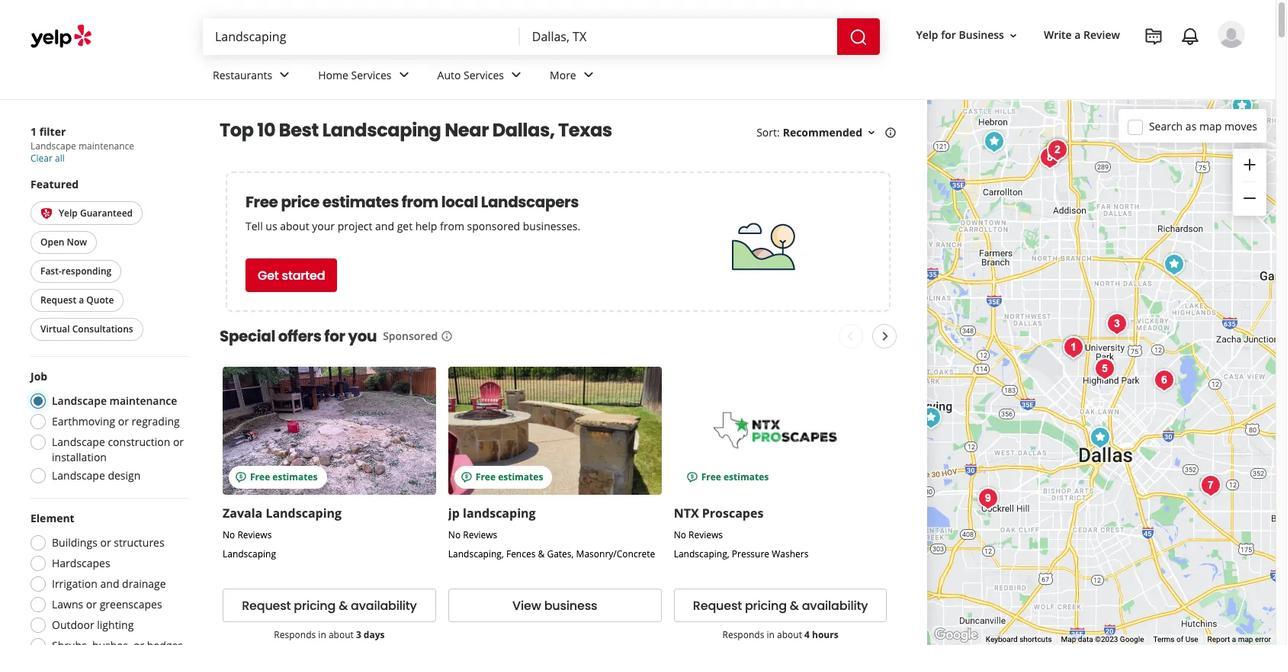Task type: locate. For each thing, give the bounding box(es) containing it.
masonry/concrete
[[576, 548, 655, 561]]

yelp inside button
[[59, 207, 78, 220]]

option group containing job
[[26, 369, 189, 488]]

recommended
[[783, 125, 863, 140]]

started
[[282, 267, 325, 284]]

landscape for landscape construction or installation
[[52, 435, 105, 450]]

2 responds from the left
[[723, 629, 765, 642]]

responds in about 3 days
[[274, 629, 385, 642]]

1 horizontal spatial for
[[941, 28, 956, 42]]

0 vertical spatial maintenance
[[78, 140, 134, 153]]

2 horizontal spatial free estimates
[[701, 471, 769, 484]]

free estimates up zavala landscaping link
[[250, 471, 318, 484]]

polo landscapes image
[[1058, 332, 1089, 363], [1058, 332, 1089, 363]]

24 chevron down v2 image right restaurants
[[276, 66, 294, 84]]

24 chevron down v2 image
[[276, 66, 294, 84], [507, 66, 526, 84], [579, 66, 598, 84]]

request pricing & availability
[[242, 597, 417, 615], [693, 597, 868, 615]]

1 pricing from the left
[[294, 597, 336, 615]]

2 landscaping, from the left
[[674, 548, 730, 561]]

none field find
[[215, 28, 508, 45]]

landscape down filter
[[31, 140, 76, 153]]

services for auto services
[[464, 68, 504, 82]]

1 16 free estimates v2 image from the left
[[461, 471, 473, 483]]

0 horizontal spatial from
[[402, 191, 438, 213]]

0 horizontal spatial free estimates
[[250, 471, 318, 484]]

0 horizontal spatial 16 free estimates v2 image
[[461, 471, 473, 483]]

about
[[280, 219, 309, 233], [329, 629, 354, 642], [777, 629, 802, 642]]

open now
[[40, 236, 87, 249]]

yelp inside "button"
[[916, 28, 939, 42]]

reviews down the "jp landscaping" link
[[463, 529, 497, 542]]

reviews inside zavala landscaping no reviews landscaping
[[238, 529, 272, 542]]

16 chevron down v2 image inside recommended dropdown button
[[866, 126, 878, 139]]

16 info v2 image right sponsored
[[441, 330, 453, 342]]

0 horizontal spatial 16 chevron down v2 image
[[866, 126, 878, 139]]

or down landscape maintenance
[[118, 414, 129, 429]]

elegance outdoor living image
[[979, 126, 1009, 157]]

2 16 free estimates v2 image from the left
[[686, 471, 698, 483]]

for left business
[[941, 28, 956, 42]]

services right auto
[[464, 68, 504, 82]]

0 vertical spatial 16 info v2 image
[[885, 126, 897, 139]]

1 vertical spatial and
[[100, 577, 119, 591]]

16 free estimates v2 image
[[235, 471, 247, 483]]

0 horizontal spatial a
[[79, 294, 84, 307]]

responds
[[274, 629, 316, 642], [723, 629, 765, 642]]

1 responds from the left
[[274, 629, 316, 642]]

landscaping down home services link
[[322, 117, 441, 143]]

0 vertical spatial 16 chevron down v2 image
[[1007, 29, 1020, 42]]

1 free estimates link from the left
[[223, 367, 436, 495]]

a inside button
[[79, 294, 84, 307]]

3 no from the left
[[674, 529, 686, 542]]

1 vertical spatial a
[[79, 294, 84, 307]]

map left error
[[1238, 635, 1253, 644]]

estimates up project
[[322, 191, 399, 213]]

pricing
[[294, 597, 336, 615], [745, 597, 787, 615]]

open
[[40, 236, 64, 249]]

landscaping, down the "jp landscaping" link
[[448, 548, 504, 561]]

request down pressure
[[693, 597, 742, 615]]

no down ntx
[[674, 529, 686, 542]]

16 chevron down v2 image right business
[[1007, 29, 1020, 42]]

lawns
[[52, 597, 83, 612]]

from down "local"
[[440, 219, 464, 233]]

1 horizontal spatial request pricing & availability button
[[674, 589, 887, 623]]

landscape up earthmoving
[[52, 394, 107, 408]]

1 services from the left
[[351, 68, 392, 82]]

zoom out image
[[1241, 189, 1259, 208]]

1 horizontal spatial 16 info v2 image
[[885, 126, 897, 139]]

a right 'report'
[[1232, 635, 1236, 644]]

maintenance right 'all'
[[78, 140, 134, 153]]

16 chevron down v2 image for recommended
[[866, 126, 878, 139]]

sort:
[[757, 125, 780, 140]]

1 reviews from the left
[[238, 529, 272, 542]]

1 horizontal spatial landscaping,
[[674, 548, 730, 561]]

zavala landscaping image
[[1227, 90, 1257, 121]]

2 reviews from the left
[[463, 529, 497, 542]]

1 vertical spatial option group
[[26, 511, 189, 645]]

now
[[67, 236, 87, 249]]

0 horizontal spatial pricing
[[294, 597, 336, 615]]

0 vertical spatial and
[[375, 219, 394, 233]]

yelp for yelp for business
[[916, 28, 939, 42]]

reviews inside jp landscaping no reviews landscaping, fences & gates, masonry/concrete
[[463, 529, 497, 542]]

1 horizontal spatial 16 chevron down v2 image
[[1007, 29, 1020, 42]]

request up responds in about 3 days
[[242, 597, 291, 615]]

24 chevron down v2 image inside auto services link
[[507, 66, 526, 84]]

1 horizontal spatial from
[[440, 219, 464, 233]]

2 horizontal spatial a
[[1232, 635, 1236, 644]]

1 request pricing & availability button from the left
[[223, 589, 436, 623]]

free right 16 free estimates v2 image
[[250, 471, 270, 484]]

option group containing element
[[26, 511, 189, 645]]

0 horizontal spatial yelp
[[59, 207, 78, 220]]

0 horizontal spatial no
[[223, 529, 235, 542]]

0 vertical spatial option group
[[26, 369, 189, 488]]

& for ntx proscapes
[[790, 597, 799, 615]]

search
[[1149, 119, 1183, 133]]

none field up home services
[[215, 28, 508, 45]]

16 info v2 image right recommended dropdown button
[[885, 126, 897, 139]]

24 chevron down v2 image right more
[[579, 66, 598, 84]]

terms of use link
[[1154, 635, 1199, 644]]

2 none field from the left
[[532, 28, 825, 45]]

1 horizontal spatial &
[[538, 548, 545, 561]]

projects image
[[1145, 27, 1163, 46]]

in for zavala landscaping
[[318, 629, 326, 642]]

construction
[[108, 435, 170, 450]]

0 vertical spatial map
[[1200, 119, 1222, 133]]

2 horizontal spatial free estimates link
[[674, 367, 887, 495]]

view
[[513, 597, 541, 615]]

1 horizontal spatial a
[[1075, 28, 1081, 42]]

estimates for jp landscaping
[[498, 471, 543, 484]]

auto services
[[437, 68, 504, 82]]

landscape down installation
[[52, 469, 105, 483]]

availability for zavala landscaping
[[351, 597, 417, 615]]

ja landscaping & tree service image
[[916, 402, 946, 433]]

none field up business categories element
[[532, 28, 825, 45]]

0 horizontal spatial for
[[324, 326, 345, 347]]

request pricing & availability button for zavala landscaping
[[223, 589, 436, 623]]

1 horizontal spatial 16 free estimates v2 image
[[686, 471, 698, 483]]

free
[[246, 191, 278, 213], [250, 471, 270, 484], [476, 471, 496, 484], [701, 471, 721, 484]]

no down zavala
[[223, 529, 235, 542]]

landscape for landscape design
[[52, 469, 105, 483]]

1 landscaping, from the left
[[448, 548, 504, 561]]

estimates up zavala landscaping link
[[273, 471, 318, 484]]

services left 24 chevron down v2 image
[[351, 68, 392, 82]]

reviews down ntx proscapes link
[[689, 529, 723, 542]]

2 horizontal spatial about
[[777, 629, 802, 642]]

about for ntx
[[777, 629, 802, 642]]

2 services from the left
[[464, 68, 504, 82]]

pricing up responds in about 3 days
[[294, 597, 336, 615]]

1 horizontal spatial availability
[[802, 597, 868, 615]]

a left the quote
[[79, 294, 84, 307]]

and left the get at the top of the page
[[375, 219, 394, 233]]

Near text field
[[532, 28, 825, 45]]

1 24 chevron down v2 image from the left
[[276, 66, 294, 84]]

3 reviews from the left
[[689, 529, 723, 542]]

©2023
[[1095, 635, 1118, 644]]

& up responds in about 3 days
[[339, 597, 348, 615]]

regrading
[[132, 414, 180, 429]]

in left 4
[[767, 629, 775, 642]]

jp landscaping no reviews landscaping, fences & gates, masonry/concrete
[[448, 505, 655, 561]]

fast-responding button
[[31, 260, 121, 283]]

landscaping right zavala
[[266, 505, 342, 522]]

free up ntx proscapes link
[[701, 471, 721, 484]]

24 chevron down v2 image for auto services
[[507, 66, 526, 84]]

16 chevron down v2 image inside "yelp for business" "button"
[[1007, 29, 1020, 42]]

2 pricing from the left
[[745, 597, 787, 615]]

lawns or greenscapes
[[52, 597, 162, 612]]

estimates
[[322, 191, 399, 213], [273, 471, 318, 484], [498, 471, 543, 484], [724, 471, 769, 484]]

reviews inside "ntx proscapes no reviews landscaping, pressure washers"
[[689, 529, 723, 542]]

& up the responds in about 4 hours
[[790, 597, 799, 615]]

1 horizontal spatial request pricing & availability
[[693, 597, 868, 615]]

google image
[[931, 625, 982, 645]]

1 horizontal spatial and
[[375, 219, 394, 233]]

report a map error link
[[1208, 635, 1271, 644]]

request for zavala landscaping
[[242, 597, 291, 615]]

services
[[351, 68, 392, 82], [464, 68, 504, 82]]

estimates up landscaping on the bottom left
[[498, 471, 543, 484]]

structures
[[114, 536, 164, 550]]

or for greenscapes
[[86, 597, 97, 612]]

2 horizontal spatial reviews
[[689, 529, 723, 542]]

availability up days
[[351, 597, 417, 615]]

landscape inside landscape construction or installation
[[52, 435, 105, 450]]

landscapers
[[481, 191, 579, 213]]

24 chevron down v2 image for restaurants
[[276, 66, 294, 84]]

0 horizontal spatial map
[[1200, 119, 1222, 133]]

request a quote
[[40, 294, 114, 307]]

option group
[[26, 369, 189, 488], [26, 511, 189, 645]]

free estimates link for jp landscaping
[[448, 367, 662, 495]]

request pricing & availability up the responds in about 4 hours
[[693, 597, 868, 615]]

use
[[1186, 635, 1199, 644]]

& left gates,
[[538, 548, 545, 561]]

request pricing & availability button for ntx proscapes
[[674, 589, 887, 623]]

1 horizontal spatial about
[[329, 629, 354, 642]]

more
[[550, 68, 576, 82]]

no down jp
[[448, 529, 461, 542]]

yelp for business
[[916, 28, 1004, 42]]

2 option group from the top
[[26, 511, 189, 645]]

24 chevron down v2 image inside the more link
[[579, 66, 598, 84]]

1 no from the left
[[223, 529, 235, 542]]

1 horizontal spatial request
[[242, 597, 291, 615]]

1 horizontal spatial reviews
[[463, 529, 497, 542]]

from
[[402, 191, 438, 213], [440, 219, 464, 233]]

3 free estimates from the left
[[701, 471, 769, 484]]

1 vertical spatial maintenance
[[110, 394, 177, 408]]

all
[[55, 152, 65, 165]]

landscaping, down ntx
[[674, 548, 730, 561]]

0 horizontal spatial landscaping,
[[448, 548, 504, 561]]

virtual consultations
[[40, 323, 133, 336]]

maintenance up regrading on the left of page
[[110, 394, 177, 408]]

no for zavala
[[223, 529, 235, 542]]

1 horizontal spatial map
[[1238, 635, 1253, 644]]

user actions element
[[904, 19, 1267, 113]]

ten brothers image
[[1085, 422, 1115, 453]]

yelp guaranteed
[[59, 207, 133, 220]]

1 horizontal spatial 24 chevron down v2 image
[[507, 66, 526, 84]]

a right write
[[1075, 28, 1081, 42]]

0 horizontal spatial responds
[[274, 629, 316, 642]]

&
[[538, 548, 545, 561], [339, 597, 348, 615], [790, 597, 799, 615]]

and
[[375, 219, 394, 233], [100, 577, 119, 591]]

16 chevron down v2 image right "recommended"
[[866, 126, 878, 139]]

no inside zavala landscaping no reviews landscaping
[[223, 529, 235, 542]]

group
[[1233, 149, 1267, 216]]

2 availability from the left
[[802, 597, 868, 615]]

and up lawns or greenscapes
[[100, 577, 119, 591]]

in left 3
[[318, 629, 326, 642]]

0 horizontal spatial &
[[339, 597, 348, 615]]

fences
[[506, 548, 536, 561]]

yelp right 16 yelp guaranteed v2 image
[[59, 207, 78, 220]]

request pricing & availability button up responds in about 3 days
[[223, 589, 436, 623]]

responds for landscaping
[[274, 629, 316, 642]]

greenscapes
[[100, 597, 162, 612]]

0 horizontal spatial availability
[[351, 597, 417, 615]]

0 horizontal spatial 24 chevron down v2 image
[[276, 66, 294, 84]]

1 horizontal spatial pricing
[[745, 597, 787, 615]]

pricing up the responds in about 4 hours
[[745, 597, 787, 615]]

16 free estimates v2 image up ntx
[[686, 471, 698, 483]]

16 free estimates v2 image
[[461, 471, 473, 483], [686, 471, 698, 483]]

1 request pricing & availability from the left
[[242, 597, 417, 615]]

yelp left business
[[916, 28, 939, 42]]

a inside "element"
[[1075, 28, 1081, 42]]

2 request pricing & availability button from the left
[[674, 589, 887, 623]]

0 horizontal spatial reviews
[[238, 529, 272, 542]]

1 horizontal spatial free estimates link
[[448, 367, 662, 495]]

zavala
[[223, 505, 263, 522]]

3 24 chevron down v2 image from the left
[[579, 66, 598, 84]]

landscaping, inside jp landscaping no reviews landscaping, fences & gates, masonry/concrete
[[448, 548, 504, 561]]

of
[[1177, 635, 1184, 644]]

16 free estimates v2 image for ntx proscapes
[[686, 471, 698, 483]]

1 vertical spatial yelp
[[59, 207, 78, 220]]

free estimates link
[[223, 367, 436, 495], [448, 367, 662, 495], [674, 367, 887, 495]]

map for error
[[1238, 635, 1253, 644]]

home
[[318, 68, 348, 82]]

1 horizontal spatial none field
[[532, 28, 825, 45]]

in
[[318, 629, 326, 642], [767, 629, 775, 642]]

about left 4
[[777, 629, 802, 642]]

None field
[[215, 28, 508, 45], [532, 28, 825, 45]]

or up outdoor lighting
[[86, 597, 97, 612]]

free up the "jp landscaping" link
[[476, 471, 496, 484]]

zoom in image
[[1241, 155, 1259, 174]]

1 vertical spatial 16 info v2 image
[[441, 330, 453, 342]]

2 24 chevron down v2 image from the left
[[507, 66, 526, 84]]

16 info v2 image for top 10 best landscaping near dallas, texas
[[885, 126, 897, 139]]

16 free estimates v2 image for jp landscaping
[[461, 471, 473, 483]]

no inside "ntx proscapes no reviews landscaping, pressure washers"
[[674, 529, 686, 542]]

jp landscaping link
[[448, 505, 536, 522]]

availability up 'hours'
[[802, 597, 868, 615]]

landscaping
[[322, 117, 441, 143], [266, 505, 342, 522], [223, 548, 276, 561]]

1 availability from the left
[[351, 597, 417, 615]]

free price estimates from local landscapers image
[[726, 209, 802, 285]]

2 horizontal spatial 24 chevron down v2 image
[[579, 66, 598, 84]]

landscaping, for landscaping
[[448, 548, 504, 561]]

near
[[445, 117, 489, 143]]

1 horizontal spatial free estimates
[[476, 471, 543, 484]]

Find text field
[[215, 28, 508, 45]]

2 horizontal spatial no
[[674, 529, 686, 542]]

0 vertical spatial for
[[941, 28, 956, 42]]

free up tell
[[246, 191, 278, 213]]

zavala landscaping link
[[223, 505, 342, 522]]

write
[[1044, 28, 1072, 42]]

0 horizontal spatial free estimates link
[[223, 367, 436, 495]]

16 chevron down v2 image
[[1007, 29, 1020, 42], [866, 126, 878, 139]]

reviews
[[238, 529, 272, 542], [463, 529, 497, 542], [689, 529, 723, 542]]

1 vertical spatial from
[[440, 219, 464, 233]]

clear all link
[[31, 152, 65, 165]]

availability
[[351, 597, 417, 615], [802, 597, 868, 615]]

featured group
[[27, 177, 189, 344]]

fast-responding
[[40, 265, 112, 278]]

landscaping, inside "ntx proscapes no reviews landscaping, pressure washers"
[[674, 548, 730, 561]]

2 free estimates link from the left
[[448, 367, 662, 495]]

responds left 3
[[274, 629, 316, 642]]

filter
[[39, 124, 66, 139]]

landscape up installation
[[52, 435, 105, 450]]

restaurants link
[[201, 55, 306, 99]]

24 chevron down v2 image inside restaurants link
[[276, 66, 294, 84]]

special
[[220, 326, 275, 347]]

responds left 4
[[723, 629, 765, 642]]

l & t landscaping image
[[900, 360, 931, 391]]

16 info v2 image
[[885, 126, 897, 139], [441, 330, 453, 342]]

your
[[312, 219, 335, 233]]

1 none field from the left
[[215, 28, 508, 45]]

map right the as
[[1200, 119, 1222, 133]]

for
[[941, 28, 956, 42], [324, 326, 345, 347]]

free estimates for ntx proscapes
[[701, 471, 769, 484]]

from up help
[[402, 191, 438, 213]]

estimates inside free price estimates from local landscapers tell us about your project and get help from sponsored businesses.
[[322, 191, 399, 213]]

estimates for ntx proscapes
[[724, 471, 769, 484]]

2 horizontal spatial request
[[693, 597, 742, 615]]

no inside jp landscaping no reviews landscaping, fences & gates, masonry/concrete
[[448, 529, 461, 542]]

request pricing & availability up responds in about 3 days
[[242, 597, 417, 615]]

about right us
[[280, 219, 309, 233]]

for left "you" at the bottom of page
[[324, 326, 345, 347]]

16 free estimates v2 image up the "jp landscaping" link
[[461, 471, 473, 483]]

recommended button
[[783, 125, 878, 140]]

request up virtual
[[40, 294, 76, 307]]

1 horizontal spatial services
[[464, 68, 504, 82]]

free estimates up landscaping on the bottom left
[[476, 471, 543, 484]]

0 horizontal spatial services
[[351, 68, 392, 82]]

landscape
[[31, 140, 76, 153], [52, 394, 107, 408], [52, 435, 105, 450], [52, 469, 105, 483]]

1 horizontal spatial in
[[767, 629, 775, 642]]

0 horizontal spatial in
[[318, 629, 326, 642]]

next image
[[877, 327, 895, 345]]

0 vertical spatial from
[[402, 191, 438, 213]]

sponsored
[[467, 219, 520, 233]]

estimates up proscapes
[[724, 471, 769, 484]]

2 request pricing & availability from the left
[[693, 597, 868, 615]]

1 vertical spatial 16 chevron down v2 image
[[866, 126, 878, 139]]

1 horizontal spatial no
[[448, 529, 461, 542]]

1 horizontal spatial yelp
[[916, 28, 939, 42]]

request pricing & availability button
[[223, 589, 436, 623], [674, 589, 887, 623]]

1 in from the left
[[318, 629, 326, 642]]

1 horizontal spatial responds
[[723, 629, 765, 642]]

1 option group from the top
[[26, 369, 189, 488]]

terms
[[1154, 635, 1175, 644]]

in for ntx proscapes
[[767, 629, 775, 642]]

2 horizontal spatial &
[[790, 597, 799, 615]]

landscape inside 1 filter landscape maintenance clear all
[[31, 140, 76, 153]]

buildings or structures
[[52, 536, 164, 550]]

free estimates up proscapes
[[701, 471, 769, 484]]

1 vertical spatial map
[[1238, 635, 1253, 644]]

2 vertical spatial a
[[1232, 635, 1236, 644]]

free estimates for zavala landscaping
[[250, 471, 318, 484]]

outdoor
[[52, 618, 94, 633]]

0 horizontal spatial none field
[[215, 28, 508, 45]]

2 in from the left
[[767, 629, 775, 642]]

10
[[257, 117, 275, 143]]

reviews down zavala
[[238, 529, 272, 542]]

brad k. image
[[1218, 21, 1245, 48]]

or down regrading on the left of page
[[173, 435, 184, 450]]

maintenance inside 1 filter landscape maintenance clear all
[[78, 140, 134, 153]]

guerrero landscape image
[[1042, 135, 1073, 165], [1042, 135, 1073, 165]]

sponsored
[[383, 329, 438, 343]]

free for ntx proscapes
[[701, 471, 721, 484]]

0 horizontal spatial request
[[40, 294, 76, 307]]

1 free estimates from the left
[[250, 471, 318, 484]]

2 free estimates from the left
[[476, 471, 543, 484]]

free estimates link for ntx proscapes
[[674, 367, 887, 495]]

or for regrading
[[118, 414, 129, 429]]

3
[[356, 629, 361, 642]]

previous image
[[842, 327, 860, 345]]

0 vertical spatial a
[[1075, 28, 1081, 42]]

free for jp landscaping
[[476, 471, 496, 484]]

0 horizontal spatial request pricing & availability
[[242, 597, 417, 615]]

rcj cleaning specialists image
[[1196, 470, 1226, 501]]

0 vertical spatial yelp
[[916, 28, 939, 42]]

zavala landscaping no reviews landscaping
[[223, 505, 342, 561]]

0 horizontal spatial request pricing & availability button
[[223, 589, 436, 623]]

request pricing & availability for proscapes
[[693, 597, 868, 615]]

3 free estimates link from the left
[[674, 367, 887, 495]]

24 chevron down v2 image right auto services
[[507, 66, 526, 84]]

None search field
[[203, 18, 883, 55]]

0 horizontal spatial about
[[280, 219, 309, 233]]

or right buildings
[[100, 536, 111, 550]]

2 no from the left
[[448, 529, 461, 542]]

request pricing & availability button up the responds in about 4 hours
[[674, 589, 887, 623]]

landscaping down zavala
[[223, 548, 276, 561]]

& for zavala landscaping
[[339, 597, 348, 615]]

0 horizontal spatial 16 info v2 image
[[441, 330, 453, 342]]

about left 3
[[329, 629, 354, 642]]

and inside free price estimates from local landscapers tell us about your project and get help from sponsored businesses.
[[375, 219, 394, 233]]



Task type: describe. For each thing, give the bounding box(es) containing it.
a for write
[[1075, 28, 1081, 42]]

us
[[266, 219, 277, 233]]

estimates for zavala landscaping
[[273, 471, 318, 484]]

dallas,
[[492, 117, 555, 143]]

hours
[[812, 629, 839, 642]]

project
[[338, 219, 373, 233]]

fast-
[[40, 265, 62, 278]]

16 info v2 image for special offers for you
[[441, 330, 453, 342]]

more link
[[538, 55, 610, 99]]

2 vertical spatial landscaping
[[223, 548, 276, 561]]

& inside jp landscaping no reviews landscaping, fences & gates, masonry/concrete
[[538, 548, 545, 561]]

24 chevron down v2 image
[[395, 66, 413, 84]]

element
[[31, 511, 75, 526]]

search as map moves
[[1149, 119, 1258, 133]]

about for zavala
[[329, 629, 354, 642]]

responds in about 4 hours
[[723, 629, 839, 642]]

open now button
[[31, 231, 97, 254]]

washers
[[772, 548, 809, 561]]

home services
[[318, 68, 392, 82]]

ntx proscapes link
[[674, 505, 764, 522]]

proscapes
[[702, 505, 764, 522]]

0 vertical spatial landscaping
[[322, 117, 441, 143]]

1 vertical spatial for
[[324, 326, 345, 347]]

request pricing & availability for landscaping
[[242, 597, 417, 615]]

special offers for you
[[220, 326, 377, 347]]

home services link
[[306, 55, 425, 99]]

virtual consultations button
[[31, 318, 143, 341]]

or for structures
[[100, 536, 111, 550]]

gates,
[[547, 548, 574, 561]]

services for home services
[[351, 68, 392, 82]]

barkwells cleaning & landscaping image
[[1159, 249, 1189, 280]]

free estimates link for zavala landscaping
[[223, 367, 436, 495]]

as
[[1186, 119, 1197, 133]]

auto
[[437, 68, 461, 82]]

royal labor lawn care image
[[973, 483, 1003, 514]]

request a quote button
[[31, 289, 124, 312]]

get started
[[258, 267, 325, 284]]

yelp for business button
[[910, 22, 1026, 49]]

about inside free price estimates from local landscapers tell us about your project and get help from sponsored businesses.
[[280, 219, 309, 233]]

a for report
[[1232, 635, 1236, 644]]

write a review
[[1044, 28, 1120, 42]]

report
[[1208, 635, 1230, 644]]

0 horizontal spatial and
[[100, 577, 119, 591]]

responds for proscapes
[[723, 629, 765, 642]]

irrigation and drainage
[[52, 577, 166, 591]]

pricing for ntx proscapes
[[745, 597, 787, 615]]

clear
[[31, 152, 53, 165]]

auto services link
[[425, 55, 538, 99]]

north central landscaping image
[[1149, 365, 1179, 395]]

shortcuts
[[1020, 635, 1052, 644]]

irrigation
[[52, 577, 98, 591]]

map
[[1061, 635, 1076, 644]]

review
[[1084, 28, 1120, 42]]

reviews for proscapes
[[689, 529, 723, 542]]

no for jp
[[448, 529, 461, 542]]

search image
[[849, 28, 868, 46]]

request inside button
[[40, 294, 76, 307]]

map for moves
[[1200, 119, 1222, 133]]

yelp for yelp guaranteed
[[59, 207, 78, 220]]

google
[[1120, 635, 1144, 644]]

landscape construction or installation
[[52, 435, 184, 465]]

water drainage innovations image
[[1035, 142, 1065, 173]]

free inside free price estimates from local landscapers tell us about your project and get help from sponsored businesses.
[[246, 191, 278, 213]]

landscape for landscape maintenance
[[52, 394, 107, 408]]

ntx
[[674, 505, 699, 522]]

job
[[31, 369, 47, 384]]

none field the near
[[532, 28, 825, 45]]

availability for ntx proscapes
[[802, 597, 868, 615]]

installation
[[52, 450, 107, 465]]

keyboard
[[986, 635, 1018, 644]]

for inside "button"
[[941, 28, 956, 42]]

responding
[[62, 265, 112, 278]]

1 vertical spatial landscaping
[[266, 505, 342, 522]]

days
[[364, 629, 385, 642]]

jp
[[448, 505, 460, 522]]

top 10 best landscaping near dallas, texas
[[220, 117, 612, 143]]

yelp guaranteed button
[[31, 201, 143, 225]]

offers
[[278, 326, 321, 347]]

free for zavala landscaping
[[250, 471, 270, 484]]

16 chevron down v2 image for yelp for business
[[1007, 29, 1020, 42]]

or inside landscape construction or installation
[[173, 435, 184, 450]]

guaranteed
[[80, 207, 133, 220]]

pressure
[[732, 548, 770, 561]]

outdoor lighting
[[52, 618, 134, 633]]

write a review link
[[1038, 22, 1126, 49]]

businesses.
[[523, 219, 581, 233]]

map data ©2023 google
[[1061, 635, 1144, 644]]

consultations
[[72, 323, 133, 336]]

1
[[31, 124, 37, 139]]

you
[[348, 326, 377, 347]]

moves
[[1225, 119, 1258, 133]]

map region
[[845, 0, 1287, 645]]

texas
[[558, 117, 612, 143]]

restaurants
[[213, 68, 272, 82]]

design
[[108, 469, 141, 483]]

view business
[[513, 597, 597, 615]]

luxe landscapes image
[[1102, 309, 1132, 339]]

help
[[415, 219, 437, 233]]

keyboard shortcuts button
[[986, 635, 1052, 645]]

landscaping, for proscapes
[[674, 548, 730, 561]]

free estimates for jp landscaping
[[476, 471, 543, 484]]

24 chevron down v2 image for more
[[579, 66, 598, 84]]

business
[[959, 28, 1004, 42]]

ntx proscapes no reviews landscaping, pressure washers
[[674, 505, 809, 561]]

no for ntx
[[674, 529, 686, 542]]

brant's lawn care image
[[1089, 354, 1120, 384]]

error
[[1255, 635, 1271, 644]]

earthmoving
[[52, 414, 115, 429]]

earthmoving or regrading
[[52, 414, 180, 429]]

reviews for landscaping
[[463, 529, 497, 542]]

hardscapes
[[52, 556, 110, 571]]

get
[[258, 267, 279, 284]]

1 filter landscape maintenance clear all
[[31, 124, 134, 165]]

virtual
[[40, 323, 70, 336]]

terms of use
[[1154, 635, 1199, 644]]

local
[[441, 191, 478, 213]]

16 yelp guaranteed v2 image
[[40, 208, 53, 220]]

4
[[805, 629, 810, 642]]

pricing for zavala landscaping
[[294, 597, 336, 615]]

landscaping
[[463, 505, 536, 522]]

reviews for landscaping
[[238, 529, 272, 542]]

business categories element
[[201, 55, 1245, 99]]

landscape design
[[52, 469, 141, 483]]

a for request
[[79, 294, 84, 307]]

best
[[279, 117, 319, 143]]

request for ntx proscapes
[[693, 597, 742, 615]]

notifications image
[[1181, 27, 1200, 46]]



Task type: vqa. For each thing, say whether or not it's contained in the screenshot.
Platform
no



